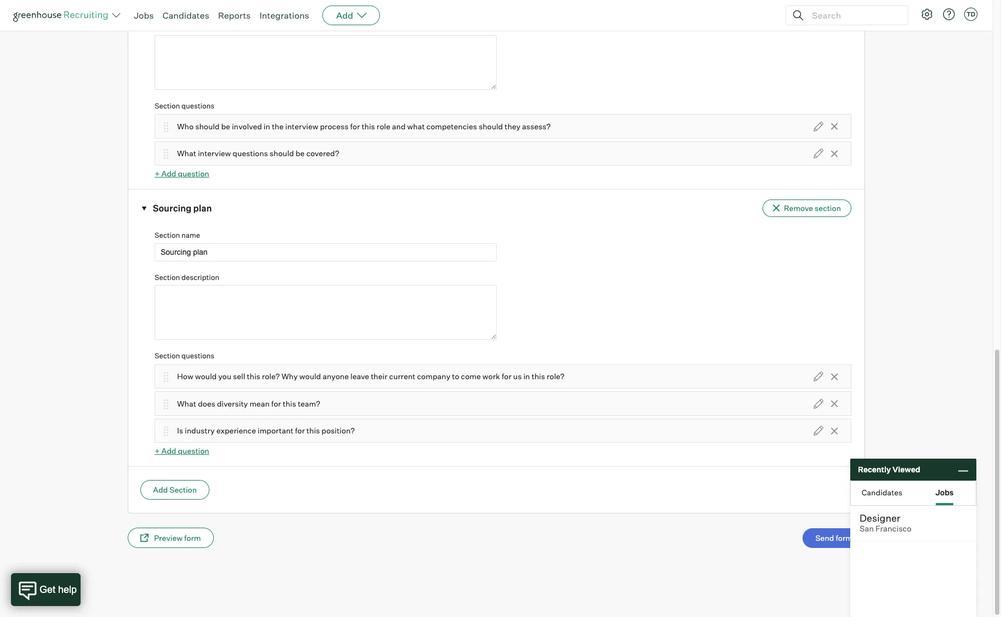 Task type: vqa. For each thing, say whether or not it's contained in the screenshot.
Info
no



Task type: describe. For each thing, give the bounding box(es) containing it.
add inside "popup button"
[[336, 10, 353, 21]]

td button
[[962, 5, 980, 23]]

+ add question link for what does diversity mean for this team?
[[155, 447, 209, 456]]

section left name
[[155, 231, 180, 240]]

send form
[[816, 534, 853, 543]]

add section
[[153, 486, 197, 495]]

come
[[461, 372, 481, 381]]

►
[[141, 206, 148, 211]]

+ for what does diversity mean for this team?
[[155, 447, 160, 456]]

section questions for who should be involved in the interview process for this role and what competencies should they assess?
[[155, 101, 214, 110]]

configure image
[[921, 8, 934, 21]]

edit image for is industry experience important for this position?
[[814, 426, 824, 436]]

what for what does diversity mean for this team?
[[177, 399, 196, 408]]

work
[[483, 372, 500, 381]]

1 section name text field from the top
[[155, 0, 497, 11]]

remove
[[784, 204, 813, 213]]

is
[[177, 426, 183, 436]]

0 horizontal spatial candidates
[[163, 10, 209, 21]]

add section button
[[140, 481, 210, 500]]

preview
[[154, 534, 183, 543]]

for left us
[[502, 372, 512, 381]]

candidates link
[[163, 10, 209, 21]]

covered?
[[306, 149, 339, 158]]

Search text field
[[809, 7, 898, 23]]

0 horizontal spatial interview
[[198, 149, 231, 158]]

tab list containing candidates
[[851, 481, 976, 506]]

preview form button
[[128, 528, 214, 549]]

add up add section
[[161, 447, 176, 456]]

1 would from the left
[[195, 372, 217, 381]]

greenhouse recruiting image
[[13, 9, 112, 22]]

section questions for how would you sell this role? why would anyone leave their current company to come work for us in this role?
[[155, 352, 214, 361]]

integrations link
[[260, 10, 309, 21]]

add inside button
[[153, 486, 168, 495]]

edit image for assess?
[[814, 122, 824, 131]]

section down "candidates" "link"
[[155, 23, 180, 31]]

viewed
[[893, 465, 920, 474]]

add up sourcing
[[161, 169, 176, 178]]

they
[[505, 122, 521, 131]]

important
[[258, 426, 293, 436]]

remove section
[[784, 204, 841, 213]]

what for what interview questions should be covered?
[[177, 149, 196, 158]]

description for would
[[182, 273, 219, 282]]

integrations
[[260, 10, 309, 21]]

td button
[[965, 8, 978, 21]]

designer san francisco
[[860, 512, 912, 534]]

2 horizontal spatial should
[[479, 122, 503, 131]]

mean
[[250, 399, 270, 408]]

edit image for what interview questions should be covered?
[[814, 149, 824, 159]]

francisco
[[876, 524, 912, 534]]

the
[[272, 122, 284, 131]]

+ add question link for what interview questions should be covered?
[[155, 169, 209, 178]]

this left team?
[[283, 399, 296, 408]]

you
[[218, 372, 231, 381]]

their
[[371, 372, 388, 381]]

what does diversity mean for this team?
[[177, 399, 320, 408]]

reports link
[[218, 10, 251, 21]]

1 vertical spatial be
[[296, 149, 305, 158]]

what interview questions should be covered?
[[177, 149, 339, 158]]

this left role
[[362, 122, 375, 131]]

to
[[452, 372, 459, 381]]

for right mean
[[271, 399, 281, 408]]

Section description text field
[[155, 285, 497, 340]]

► sourcing plan
[[141, 203, 212, 214]]

reports
[[218, 10, 251, 21]]

sourcing
[[153, 203, 191, 214]]

team?
[[298, 399, 320, 408]]

section down section name
[[155, 273, 180, 282]]

section description for who
[[155, 23, 219, 31]]

0 vertical spatial be
[[221, 122, 230, 131]]

involved
[[232, 122, 262, 131]]

diversity
[[217, 399, 248, 408]]



Task type: locate. For each thing, give the bounding box(es) containing it.
+ for what interview questions should be covered?
[[155, 169, 160, 178]]

should right the who on the top of the page
[[195, 122, 220, 131]]

0 horizontal spatial role?
[[262, 372, 280, 381]]

form inside "button"
[[836, 534, 853, 543]]

who should be involved in the interview process for this role and what competencies should they assess?
[[177, 122, 551, 131]]

be left covered?
[[296, 149, 305, 158]]

section questions up the who on the top of the page
[[155, 101, 214, 110]]

description for should
[[182, 23, 219, 31]]

2 section description from the top
[[155, 273, 219, 282]]

+ up sourcing
[[155, 169, 160, 178]]

2 would from the left
[[299, 372, 321, 381]]

0 horizontal spatial in
[[264, 122, 270, 131]]

should left they
[[479, 122, 503, 131]]

remove section button
[[763, 200, 852, 217]]

2 edit image from the top
[[814, 426, 824, 436]]

0 vertical spatial section questions
[[155, 101, 214, 110]]

questions down 'involved'
[[233, 149, 268, 158]]

questions for be
[[182, 101, 214, 110]]

be left 'involved'
[[221, 122, 230, 131]]

1 horizontal spatial should
[[270, 149, 294, 158]]

jobs inside tab list
[[936, 488, 954, 497]]

role? left why at bottom left
[[262, 372, 280, 381]]

+ add question link
[[155, 169, 209, 178], [155, 447, 209, 456]]

send form button
[[803, 529, 865, 548]]

what
[[407, 122, 425, 131]]

does
[[198, 399, 215, 408]]

section inside button
[[170, 486, 197, 495]]

question up plan
[[178, 169, 209, 178]]

1 what from the top
[[177, 149, 196, 158]]

1 horizontal spatial role?
[[547, 372, 565, 381]]

td
[[967, 10, 976, 18]]

position?
[[322, 426, 355, 436]]

be
[[221, 122, 230, 131], [296, 149, 305, 158]]

should down the
[[270, 149, 294, 158]]

1 vertical spatial description
[[182, 273, 219, 282]]

1 horizontal spatial jobs
[[936, 488, 954, 497]]

+ add question down is
[[155, 447, 209, 456]]

add up section description text field
[[336, 10, 353, 21]]

1 vertical spatial +
[[155, 447, 160, 456]]

0 vertical spatial + add question
[[155, 169, 209, 178]]

section description down "candidates" "link"
[[155, 23, 219, 31]]

1 vertical spatial interview
[[198, 149, 231, 158]]

0 vertical spatial + add question link
[[155, 169, 209, 178]]

0 horizontal spatial should
[[195, 122, 220, 131]]

designer
[[860, 512, 901, 524]]

form for preview form
[[184, 534, 201, 543]]

0 vertical spatial interview
[[285, 122, 318, 131]]

sell
[[233, 372, 245, 381]]

description down name
[[182, 273, 219, 282]]

2 question from the top
[[178, 447, 209, 456]]

section
[[155, 23, 180, 31], [155, 101, 180, 110], [155, 231, 180, 240], [155, 273, 180, 282], [155, 352, 180, 361], [170, 486, 197, 495]]

add up 'preview'
[[153, 486, 168, 495]]

how would you sell this role? why would anyone leave their current company to come work for us in this role?
[[177, 372, 565, 381]]

questions up the who on the top of the page
[[182, 101, 214, 110]]

section up how at the bottom left of page
[[155, 352, 180, 361]]

industry
[[185, 426, 215, 436]]

+ add question
[[155, 169, 209, 178], [155, 447, 209, 456]]

process
[[320, 122, 349, 131]]

+
[[155, 169, 160, 178], [155, 447, 160, 456]]

Section name text field
[[155, 0, 497, 11], [155, 243, 497, 262]]

1 horizontal spatial would
[[299, 372, 321, 381]]

1 form from the left
[[184, 534, 201, 543]]

1 + from the top
[[155, 169, 160, 178]]

candidates right jobs link
[[163, 10, 209, 21]]

1 edit image from the top
[[814, 122, 824, 131]]

preview form
[[154, 534, 201, 543]]

jobs
[[134, 10, 154, 21], [936, 488, 954, 497]]

0 horizontal spatial form
[[184, 534, 201, 543]]

1 vertical spatial jobs
[[936, 488, 954, 497]]

1 vertical spatial candidates
[[862, 488, 903, 497]]

edit image
[[814, 122, 824, 131], [814, 372, 824, 382], [814, 399, 824, 409]]

1 section questions from the top
[[155, 101, 214, 110]]

what down the who on the top of the page
[[177, 149, 196, 158]]

+ add question for what interview questions should be covered?
[[155, 169, 209, 178]]

1 horizontal spatial be
[[296, 149, 305, 158]]

company
[[417, 372, 450, 381]]

1 vertical spatial question
[[178, 447, 209, 456]]

for right "process"
[[350, 122, 360, 131]]

section name
[[155, 231, 200, 240]]

2 vertical spatial questions
[[182, 352, 214, 361]]

1 vertical spatial section description
[[155, 273, 219, 282]]

in left the
[[264, 122, 270, 131]]

questions up how at the bottom left of page
[[182, 352, 214, 361]]

2 form from the left
[[836, 534, 853, 543]]

+ add question link down is
[[155, 447, 209, 456]]

assess?
[[522, 122, 551, 131]]

1 edit image from the top
[[814, 149, 824, 159]]

1 vertical spatial in
[[524, 372, 530, 381]]

0 vertical spatial edit image
[[814, 122, 824, 131]]

section description
[[155, 23, 219, 31], [155, 273, 219, 282]]

recently
[[858, 465, 891, 474]]

current
[[389, 372, 416, 381]]

2 + add question link from the top
[[155, 447, 209, 456]]

this right sell
[[247, 372, 260, 381]]

2 section questions from the top
[[155, 352, 214, 361]]

1 horizontal spatial form
[[836, 534, 853, 543]]

what
[[177, 149, 196, 158], [177, 399, 196, 408]]

+ add question for what does diversity mean for this team?
[[155, 447, 209, 456]]

+ add question link up the ► sourcing plan
[[155, 169, 209, 178]]

section questions
[[155, 101, 214, 110], [155, 352, 214, 361]]

0 vertical spatial section description
[[155, 23, 219, 31]]

add button
[[323, 5, 380, 25]]

0 vertical spatial in
[[264, 122, 270, 131]]

competencies
[[427, 122, 477, 131]]

+ up add section
[[155, 447, 160, 456]]

send
[[816, 534, 834, 543]]

0 vertical spatial jobs
[[134, 10, 154, 21]]

1 + add question from the top
[[155, 169, 209, 178]]

edit image for for
[[814, 372, 824, 382]]

this
[[362, 122, 375, 131], [247, 372, 260, 381], [532, 372, 545, 381], [283, 399, 296, 408], [307, 426, 320, 436]]

form for send form
[[836, 534, 853, 543]]

1 vertical spatial what
[[177, 399, 196, 408]]

1 horizontal spatial interview
[[285, 122, 318, 131]]

0 horizontal spatial be
[[221, 122, 230, 131]]

2 role? from the left
[[547, 372, 565, 381]]

edit image
[[814, 149, 824, 159], [814, 426, 824, 436]]

0 vertical spatial edit image
[[814, 149, 824, 159]]

0 vertical spatial section name text field
[[155, 0, 497, 11]]

this right us
[[532, 372, 545, 381]]

interview
[[285, 122, 318, 131], [198, 149, 231, 158]]

would left you on the bottom of page
[[195, 372, 217, 381]]

1 section description from the top
[[155, 23, 219, 31]]

1 vertical spatial section name text field
[[155, 243, 497, 262]]

1 vertical spatial section questions
[[155, 352, 214, 361]]

question down industry
[[178, 447, 209, 456]]

should
[[195, 122, 220, 131], [479, 122, 503, 131], [270, 149, 294, 158]]

1 description from the top
[[182, 23, 219, 31]]

1 question from the top
[[178, 169, 209, 178]]

1 + add question link from the top
[[155, 169, 209, 178]]

2 what from the top
[[177, 399, 196, 408]]

1 vertical spatial + add question link
[[155, 447, 209, 456]]

add
[[336, 10, 353, 21], [161, 169, 176, 178], [161, 447, 176, 456], [153, 486, 168, 495]]

in right us
[[524, 372, 530, 381]]

2 + add question from the top
[[155, 447, 209, 456]]

how
[[177, 372, 193, 381]]

candidates
[[163, 10, 209, 21], [862, 488, 903, 497]]

in
[[264, 122, 270, 131], [524, 372, 530, 381]]

candidates down "recently viewed"
[[862, 488, 903, 497]]

role
[[377, 122, 390, 131]]

section questions up how at the bottom left of page
[[155, 352, 214, 361]]

recently viewed
[[858, 465, 920, 474]]

section up preview form
[[170, 486, 197, 495]]

and
[[392, 122, 406, 131]]

this left position?
[[307, 426, 320, 436]]

is industry experience important for this position?
[[177, 426, 355, 436]]

0 vertical spatial questions
[[182, 101, 214, 110]]

role?
[[262, 372, 280, 381], [547, 372, 565, 381]]

who
[[177, 122, 194, 131]]

for right 'important'
[[295, 426, 305, 436]]

2 edit image from the top
[[814, 372, 824, 382]]

role? right us
[[547, 372, 565, 381]]

would right why at bottom left
[[299, 372, 321, 381]]

question for interview
[[178, 169, 209, 178]]

question
[[178, 169, 209, 178], [178, 447, 209, 456]]

+ add question up the ► sourcing plan
[[155, 169, 209, 178]]

description down "candidates" "link"
[[182, 23, 219, 31]]

1 vertical spatial edit image
[[814, 426, 824, 436]]

1 vertical spatial + add question
[[155, 447, 209, 456]]

form right 'preview'
[[184, 534, 201, 543]]

2 section name text field from the top
[[155, 243, 497, 262]]

0 horizontal spatial jobs
[[134, 10, 154, 21]]

would
[[195, 372, 217, 381], [299, 372, 321, 381]]

3 edit image from the top
[[814, 399, 824, 409]]

1 horizontal spatial in
[[524, 372, 530, 381]]

0 vertical spatial candidates
[[163, 10, 209, 21]]

0 vertical spatial +
[[155, 169, 160, 178]]

section up the who on the top of the page
[[155, 101, 180, 110]]

us
[[513, 372, 522, 381]]

0 vertical spatial description
[[182, 23, 219, 31]]

2 vertical spatial edit image
[[814, 399, 824, 409]]

leave
[[351, 372, 369, 381]]

questions
[[182, 101, 214, 110], [233, 149, 268, 158], [182, 352, 214, 361]]

1 vertical spatial questions
[[233, 149, 268, 158]]

san
[[860, 524, 874, 534]]

1 role? from the left
[[262, 372, 280, 381]]

why
[[282, 372, 298, 381]]

1 horizontal spatial candidates
[[862, 488, 903, 497]]

1 vertical spatial edit image
[[814, 372, 824, 382]]

question for does
[[178, 447, 209, 456]]

form inside button
[[184, 534, 201, 543]]

section
[[815, 204, 841, 213]]

for
[[350, 122, 360, 131], [502, 372, 512, 381], [271, 399, 281, 408], [295, 426, 305, 436]]

form right send
[[836, 534, 853, 543]]

0 vertical spatial what
[[177, 149, 196, 158]]

Section description text field
[[155, 35, 497, 90]]

form
[[184, 534, 201, 543], [836, 534, 853, 543]]

2 description from the top
[[182, 273, 219, 282]]

anyone
[[323, 372, 349, 381]]

section description down name
[[155, 273, 219, 282]]

experience
[[216, 426, 256, 436]]

section description for how
[[155, 273, 219, 282]]

2 + from the top
[[155, 447, 160, 456]]

0 horizontal spatial would
[[195, 372, 217, 381]]

what left does
[[177, 399, 196, 408]]

0 vertical spatial question
[[178, 169, 209, 178]]

jobs link
[[134, 10, 154, 21]]

tab list
[[851, 481, 976, 506]]

plan
[[193, 203, 212, 214]]

description
[[182, 23, 219, 31], [182, 273, 219, 282]]

questions for you
[[182, 352, 214, 361]]

name
[[182, 231, 200, 240]]



